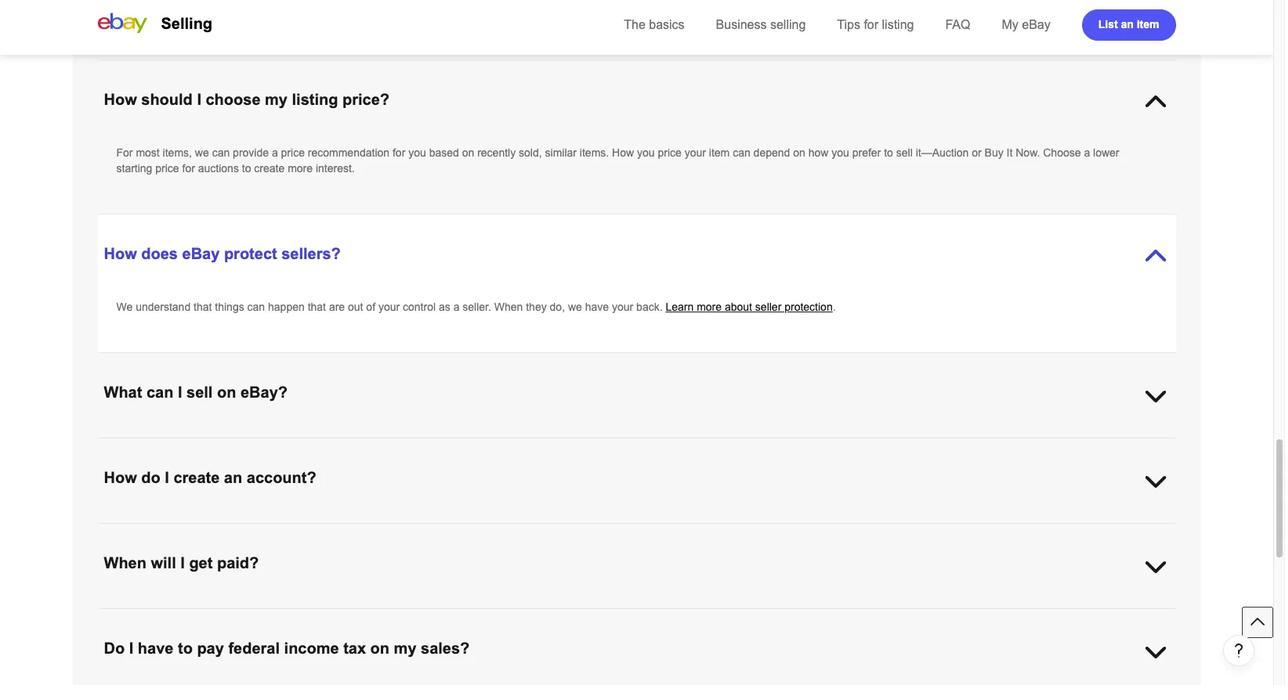 Task type: describe. For each thing, give the bounding box(es) containing it.
a left lower
[[1084, 147, 1090, 159]]

to get started, select list an item. we'll help you create and verify your account, and set-up payment information during your first listing. have your preferred payment account details on hand and be ready to receive a call or text on your phone for verification.
[[116, 525, 1157, 553]]

does
[[141, 245, 178, 263]]

1 horizontal spatial get
[[189, 555, 213, 572]]

you right "how"
[[832, 147, 850, 159]]

pay
[[197, 640, 224, 658]]

ebay right touch,
[[704, 8, 729, 20]]

to left pay
[[178, 640, 193, 658]]

seller
[[755, 301, 782, 314]]

2 horizontal spatial price
[[658, 147, 682, 159]]

1 branded from the left
[[732, 8, 772, 20]]

1 vertical spatial create
[[174, 469, 220, 487]]

available
[[838, 8, 881, 20]]

1 vertical spatial sell
[[187, 384, 213, 401]]

sales?
[[421, 640, 470, 658]]

1 vertical spatial .
[[833, 301, 836, 314]]

1 horizontal spatial we
[[568, 301, 582, 314]]

0 horizontal spatial price
[[155, 162, 179, 175]]

we
[[116, 301, 133, 314]]

protect
[[224, 245, 277, 263]]

started,
[[149, 525, 186, 538]]

at
[[407, 8, 416, 20]]

1 horizontal spatial for
[[603, 8, 619, 20]]

based
[[429, 147, 459, 159]]

price?
[[342, 91, 390, 108]]

help
[[310, 525, 330, 538]]

selling
[[161, 15, 212, 32]]

items,
[[163, 147, 192, 159]]

0 vertical spatial or
[[450, 8, 459, 20]]

0 vertical spatial my
[[265, 91, 288, 108]]

how does ebay protect sellers?
[[104, 245, 341, 263]]

verify
[[409, 525, 435, 538]]

free
[[481, 8, 500, 20]]

lower
[[1093, 147, 1120, 159]]

up
[[547, 525, 559, 538]]

paid?
[[217, 555, 259, 572]]

the
[[624, 18, 646, 31]]

details
[[965, 525, 996, 538]]

prefer
[[853, 147, 881, 159]]

my ebay
[[1002, 18, 1051, 31]]

2 packaging from the left
[[1041, 8, 1091, 20]]

any
[[179, 8, 197, 20]]

how do i create an account?
[[104, 469, 316, 487]]

buy inside for most items, we can provide a price recommendation for you based on recently sold, similar items. how you price your item can depend on how you prefer to sell it—auction or buy it now. choose a lower starting price for auctions to create more interest.
[[985, 147, 1004, 159]]

ebay left my at top right
[[969, 8, 994, 20]]

tips
[[837, 18, 861, 31]]

your down select
[[194, 541, 215, 553]]

items.
[[580, 147, 609, 159]]

how should i choose my listing price?
[[104, 91, 390, 108]]

choose
[[1043, 147, 1081, 159]]

to right prefer
[[884, 147, 893, 159]]

back.
[[637, 301, 663, 314]]

for left based
[[393, 147, 405, 159]]

home
[[419, 8, 447, 20]]

hand
[[1015, 525, 1039, 538]]

boxes
[[503, 8, 532, 20]]

protection
[[785, 301, 833, 314]]

0 vertical spatial buy
[[947, 8, 966, 20]]

for right "tips"
[[864, 18, 879, 31]]

account,
[[463, 525, 504, 538]]

i for sell
[[178, 384, 182, 401]]

1 packaging from the left
[[200, 8, 250, 20]]

carriers.
[[560, 8, 600, 20]]

1 horizontal spatial price
[[281, 147, 305, 159]]

as
[[439, 301, 450, 314]]

to
[[116, 525, 128, 538]]

seller.
[[463, 301, 491, 314]]

to right available
[[884, 8, 893, 20]]

do i have to pay federal income tax on my sales?
[[104, 640, 470, 658]]

choose
[[206, 91, 261, 108]]

list inside list an item link
[[1099, 18, 1118, 30]]

verification.
[[268, 541, 323, 553]]

tax
[[343, 640, 366, 658]]

basics
[[649, 18, 685, 31]]

now.
[[1016, 147, 1040, 159]]

your right the have
[[806, 525, 827, 538]]

2 horizontal spatial get
[[462, 8, 478, 20]]

business selling
[[716, 18, 806, 31]]

learn
[[666, 301, 694, 314]]

purchase.
[[896, 8, 944, 20]]

select
[[189, 525, 218, 538]]

selling
[[770, 18, 806, 31]]

added
[[637, 8, 668, 20]]

your right verify
[[438, 525, 460, 538]]

2 that from the left
[[308, 301, 326, 314]]

sell inside for most items, we can provide a price recommendation for you based on recently sold, similar items. how you price your item can depend on how you prefer to sell it—auction or buy it now. choose a lower starting price for auctions to create more interest.
[[896, 147, 913, 159]]

already
[[341, 8, 377, 20]]

federal
[[228, 640, 280, 658]]

interest.
[[316, 162, 355, 175]]

recommendation
[[308, 147, 390, 159]]

how inside for most items, we can provide a price recommendation for you based on recently sold, similar items. how you price your item can depend on how you prefer to sell it—auction or buy it now. choose a lower starting price for auctions to create more interest.
[[612, 147, 634, 159]]

things
[[215, 301, 244, 314]]

tips for listing link
[[837, 18, 914, 31]]

1 that from the left
[[194, 301, 212, 314]]

can up the auctions
[[212, 147, 230, 159]]

similar
[[545, 147, 577, 159]]

ebay right does on the left top of the page
[[182, 245, 220, 263]]

control
[[403, 301, 436, 314]]

touch,
[[671, 8, 701, 20]]

help, opens dialogs image
[[1231, 643, 1247, 659]]

a inside the to get started, select list an item. we'll help you create and verify your account, and set-up payment information during your first listing. have your preferred payment account details on hand and be ready to receive a call or text on your phone for verification.
[[116, 541, 123, 553]]

we understand that things can happen that are out of your control as a seller. when they do, we have your back. learn more about seller protection .
[[116, 301, 836, 314]]

2 payment from the left
[[878, 525, 920, 538]]

call
[[126, 541, 142, 553]]

0 vertical spatial when
[[494, 301, 523, 314]]

can right things
[[247, 301, 265, 314]]

can right what
[[147, 384, 174, 401]]

starting
[[116, 162, 152, 175]]

i for create
[[165, 469, 169, 487]]

for down the items,
[[182, 162, 195, 175]]

list an item
[[1099, 18, 1160, 30]]

recently
[[477, 147, 516, 159]]

1 payment from the left
[[562, 525, 604, 538]]

do
[[104, 640, 125, 658]]

your right of
[[379, 301, 400, 314]]

understand
[[136, 301, 191, 314]]

auctions
[[198, 162, 239, 175]]

0 vertical spatial listing
[[882, 18, 914, 31]]

should
[[141, 91, 193, 108]]

be
[[1063, 525, 1076, 538]]

faq
[[946, 18, 971, 31]]

learn more about seller protection link
[[666, 301, 833, 314]]

how for how do i create an account?
[[104, 469, 137, 487]]

or inside for most items, we can provide a price recommendation for you based on recently sold, similar items. how you price your item can depend on how you prefer to sell it—auction or buy it now. choose a lower starting price for auctions to create more interest.
[[972, 147, 982, 159]]

on left "hand"
[[999, 525, 1012, 538]]

a right 'as'
[[454, 301, 460, 314]]

we inside for most items, we can provide a price recommendation for you based on recently sold, similar items. how you price your item can depend on how you prefer to sell it—auction or buy it now. choose a lower starting price for auctions to create more interest.
[[195, 147, 209, 159]]

business selling link
[[716, 18, 806, 31]]



Task type: locate. For each thing, give the bounding box(es) containing it.
0 horizontal spatial get
[[131, 525, 146, 538]]

1 horizontal spatial when
[[494, 301, 523, 314]]

for down item.
[[252, 541, 265, 553]]

my right choose in the top of the page
[[265, 91, 288, 108]]

packaging right any at the left top
[[200, 8, 250, 20]]

1 horizontal spatial have
[[380, 8, 404, 20]]

about
[[725, 301, 752, 314]]

use
[[159, 8, 176, 20]]

how
[[809, 147, 829, 159]]

on left ebay?
[[217, 384, 236, 401]]

0 horizontal spatial create
[[174, 469, 220, 487]]

sell left ebay?
[[187, 384, 213, 401]]

when left they
[[494, 301, 523, 314]]

from
[[535, 8, 557, 20]]

1 horizontal spatial item
[[1137, 18, 1160, 30]]

how for how does ebay protect sellers?
[[104, 245, 137, 263]]

1 horizontal spatial packaging
[[1041, 8, 1091, 20]]

i for get
[[180, 555, 185, 572]]

happen
[[268, 301, 305, 314]]

tips for listing
[[837, 18, 914, 31]]

listing
[[882, 18, 914, 31], [292, 91, 338, 108]]

your
[[685, 147, 706, 159], [379, 301, 400, 314], [612, 301, 633, 314], [438, 525, 460, 538], [698, 525, 719, 538], [806, 525, 827, 538], [194, 541, 215, 553]]

1 horizontal spatial buy
[[985, 147, 1004, 159]]

1 horizontal spatial and
[[507, 525, 525, 538]]

can left depend
[[733, 147, 751, 159]]

2 and from the left
[[507, 525, 525, 538]]

my
[[1002, 18, 1019, 31]]

buy
[[947, 8, 966, 20], [985, 147, 1004, 159]]

3 and from the left
[[1042, 525, 1060, 538]]

0 horizontal spatial we
[[195, 147, 209, 159]]

sellers?
[[282, 245, 341, 263]]

it
[[1007, 147, 1013, 159]]

0 vertical spatial for
[[603, 8, 619, 20]]

0 horizontal spatial sell
[[187, 384, 213, 401]]

your inside for most items, we can provide a price recommendation for you based on recently sold, similar items. how you price your item can depend on how you prefer to sell it—auction or buy it now. choose a lower starting price for auctions to create more interest.
[[685, 147, 706, 159]]

on right based
[[462, 147, 474, 159]]

price right 'items.'
[[658, 147, 682, 159]]

to right ready
[[1109, 525, 1118, 538]]

create right do
[[174, 469, 220, 487]]

when down call
[[104, 555, 147, 572]]

will
[[151, 555, 176, 572]]

have left at
[[380, 8, 404, 20]]

you inside the to get started, select list an item. we'll help you create and verify your account, and set-up payment information during your first listing. have your preferred payment account details on hand and be ready to receive a call or text on your phone for verification.
[[333, 525, 351, 538]]

0 horizontal spatial my
[[265, 91, 288, 108]]

we up the auctions
[[195, 147, 209, 159]]

an inside the to get started, select list an item. we'll help you create and verify your account, and set-up payment information during your first listing. have your preferred payment account details on hand and be ready to receive a call or text on your phone for verification.
[[241, 525, 253, 538]]

can left use
[[138, 8, 156, 20]]

you right help
[[333, 525, 351, 538]]

how for how should i choose my listing price?
[[104, 91, 137, 108]]

they
[[526, 301, 547, 314]]

1 horizontal spatial that
[[308, 301, 326, 314]]

0 horizontal spatial listing
[[292, 91, 338, 108]]

that
[[194, 301, 212, 314], [308, 301, 326, 314]]

how left do
[[104, 469, 137, 487]]

create down provide
[[254, 162, 285, 175]]

more left the about
[[697, 301, 722, 314]]

price right provide
[[281, 147, 305, 159]]

on up when will i get paid?
[[179, 541, 191, 553]]

0 horizontal spatial supplies
[[253, 8, 294, 20]]

the basics
[[624, 18, 685, 31]]

your left depend
[[685, 147, 706, 159]]

1 vertical spatial buy
[[985, 147, 1004, 159]]

to inside the to get started, select list an item. we'll help you create and verify your account, and set-up payment information during your first listing. have your preferred payment account details on hand and be ready to receive a call or text on your phone for verification.
[[1109, 525, 1118, 538]]

a right provide
[[272, 147, 278, 159]]

to down provide
[[242, 162, 251, 175]]

on
[[462, 147, 474, 159], [793, 147, 806, 159], [217, 384, 236, 401], [999, 525, 1012, 538], [179, 541, 191, 553], [370, 640, 390, 658]]

you left based
[[409, 147, 426, 159]]

0 horizontal spatial packaging
[[200, 8, 250, 20]]

0 vertical spatial are
[[819, 8, 835, 20]]

payment left account
[[878, 525, 920, 538]]

0 horizontal spatial list
[[221, 525, 238, 538]]

your left back.
[[612, 301, 633, 314]]

0 horizontal spatial branded
[[732, 8, 772, 20]]

may
[[317, 8, 338, 20]]

1 horizontal spatial payment
[[878, 525, 920, 538]]

ebay?
[[241, 384, 288, 401]]

1 horizontal spatial list
[[1099, 18, 1118, 30]]

listing right available
[[882, 18, 914, 31]]

and left 'set-'
[[507, 525, 525, 538]]

my left the sales?
[[394, 640, 417, 658]]

payment right the up
[[562, 525, 604, 538]]

on left "how"
[[793, 147, 806, 159]]

0 horizontal spatial have
[[138, 640, 174, 658]]

0 vertical spatial sell
[[896, 147, 913, 159]]

we right 'do,'
[[568, 301, 582, 314]]

my ebay link
[[1002, 18, 1051, 31]]

. right seller
[[833, 301, 836, 314]]

or left it
[[972, 147, 982, 159]]

provide
[[233, 147, 269, 159]]

0 horizontal spatial buy
[[947, 8, 966, 20]]

list an item link
[[1082, 9, 1176, 41]]

set-
[[529, 525, 547, 538]]

1 horizontal spatial sell
[[896, 147, 913, 159]]

do
[[141, 469, 160, 487]]

1 vertical spatial are
[[329, 301, 345, 314]]

buy left it
[[985, 147, 1004, 159]]

get inside the to get started, select list an item. we'll help you create and verify your account, and set-up payment information during your first listing. have your preferred payment account details on hand and be ready to receive a call or text on your phone for verification.
[[131, 525, 146, 538]]

information
[[607, 525, 661, 538]]

get down select
[[189, 555, 213, 572]]

create inside the to get started, select list an item. we'll help you create and verify your account, and set-up payment information during your first listing. have your preferred payment account details on hand and be ready to receive a call or text on your phone for verification.
[[354, 525, 385, 538]]

we'll
[[283, 525, 306, 538]]

i
[[197, 91, 201, 108], [178, 384, 182, 401], [165, 469, 169, 487], [180, 555, 185, 572], [129, 640, 133, 658]]

you left may
[[297, 8, 314, 20]]

have
[[380, 8, 404, 20], [585, 301, 609, 314], [138, 640, 174, 658]]

how left does on the left top of the page
[[104, 245, 137, 263]]

or right home
[[450, 8, 459, 20]]

more
[[288, 162, 313, 175], [697, 301, 722, 314]]

it—auction
[[916, 147, 969, 159]]

1 vertical spatial for
[[116, 147, 133, 159]]

an
[[622, 8, 634, 20], [1121, 18, 1134, 30], [224, 469, 242, 487], [241, 525, 253, 538]]

the basics link
[[624, 18, 685, 31]]

when will i get paid?
[[104, 555, 259, 572]]

1 horizontal spatial .
[[1091, 8, 1094, 20]]

create right help
[[354, 525, 385, 538]]

0 horizontal spatial that
[[194, 301, 212, 314]]

sell
[[896, 147, 913, 159], [187, 384, 213, 401]]

0 horizontal spatial payment
[[562, 525, 604, 538]]

1 horizontal spatial are
[[819, 8, 835, 20]]

account?
[[247, 469, 316, 487]]

and left be
[[1042, 525, 1060, 538]]

for left the
[[603, 8, 619, 20]]

are left out
[[329, 301, 345, 314]]

packaging right my at top right
[[1041, 8, 1091, 20]]

your left first
[[698, 525, 719, 538]]

0 vertical spatial we
[[195, 147, 209, 159]]

ebay right my at top right
[[1022, 18, 1051, 31]]

a left call
[[116, 541, 123, 553]]

1 horizontal spatial or
[[450, 8, 459, 20]]

1 vertical spatial when
[[104, 555, 147, 572]]

0 vertical spatial have
[[380, 8, 404, 20]]

2 vertical spatial create
[[354, 525, 385, 538]]

2 horizontal spatial create
[[354, 525, 385, 538]]

get left the free
[[462, 8, 478, 20]]

0 horizontal spatial for
[[116, 147, 133, 159]]

1 vertical spatial get
[[131, 525, 146, 538]]

income
[[284, 640, 339, 658]]

0 horizontal spatial when
[[104, 555, 147, 572]]

business
[[716, 18, 767, 31]]

out
[[348, 301, 363, 314]]

listing left price?
[[292, 91, 338, 108]]

sell left it—auction
[[896, 147, 913, 159]]

more inside for most items, we can provide a price recommendation for you based on recently sold, similar items. how you price your item can depend on how you prefer to sell it—auction or buy it now. choose a lower starting price for auctions to create more interest.
[[288, 162, 313, 175]]

are left "tips"
[[819, 8, 835, 20]]

we
[[195, 147, 209, 159], [568, 301, 582, 314]]

1 and from the left
[[388, 525, 406, 538]]

item inside for most items, we can provide a price recommendation for you based on recently sold, similar items. how you price your item can depend on how you prefer to sell it—auction or buy it now. choose a lower starting price for auctions to create more interest.
[[709, 147, 730, 159]]

get up call
[[131, 525, 146, 538]]

.
[[1091, 8, 1094, 20], [833, 301, 836, 314]]

what
[[104, 384, 142, 401]]

supplies left may
[[253, 8, 294, 20]]

1 horizontal spatial supplies
[[775, 8, 816, 20]]

my
[[265, 91, 288, 108], [394, 640, 417, 658]]

0 horizontal spatial and
[[388, 525, 406, 538]]

on right tax
[[370, 640, 390, 658]]

and left verify
[[388, 525, 406, 538]]

1 vertical spatial list
[[221, 525, 238, 538]]

you
[[297, 8, 314, 20], [409, 147, 426, 159], [637, 147, 655, 159], [832, 147, 850, 159], [333, 525, 351, 538]]

supplies left "tips"
[[775, 8, 816, 20]]

0 horizontal spatial .
[[833, 301, 836, 314]]

1 vertical spatial have
[[585, 301, 609, 314]]

that left things
[[194, 301, 212, 314]]

have right do
[[138, 640, 174, 658]]

1 horizontal spatial more
[[697, 301, 722, 314]]

you right 'items.'
[[637, 147, 655, 159]]

1 horizontal spatial listing
[[882, 18, 914, 31]]

i for choose
[[197, 91, 201, 108]]

buy ebay branded packaging link
[[947, 8, 1091, 20]]

packaging
[[200, 8, 250, 20], [1041, 8, 1091, 20]]

are
[[819, 8, 835, 20], [329, 301, 345, 314]]

for most items, we can provide a price recommendation for you based on recently sold, similar items. how you price your item can depend on how you prefer to sell it—auction or buy it now. choose a lower starting price for auctions to create more interest.
[[116, 147, 1120, 175]]

1 vertical spatial we
[[568, 301, 582, 314]]

create
[[254, 162, 285, 175], [174, 469, 220, 487], [354, 525, 385, 538]]

payment
[[562, 525, 604, 538], [878, 525, 920, 538]]

do,
[[550, 301, 565, 314]]

2 horizontal spatial and
[[1042, 525, 1060, 538]]

2 vertical spatial get
[[189, 555, 213, 572]]

2 vertical spatial have
[[138, 640, 174, 658]]

0 horizontal spatial are
[[329, 301, 345, 314]]

1 vertical spatial more
[[697, 301, 722, 314]]

and
[[388, 525, 406, 538], [507, 525, 525, 538], [1042, 525, 1060, 538]]

more left 'interest.' at the top
[[288, 162, 313, 175]]

you can use any packaging supplies you may already have at home or get free boxes from carriers. for an added touch, ebay branded supplies are available to purchase. buy ebay branded packaging .
[[116, 8, 1094, 20]]

0 vertical spatial item
[[1137, 18, 1160, 30]]

0 vertical spatial more
[[288, 162, 313, 175]]

1 vertical spatial or
[[972, 147, 982, 159]]

create inside for most items, we can provide a price recommendation for you based on recently sold, similar items. how you price your item can depend on how you prefer to sell it—auction or buy it now. choose a lower starting price for auctions to create more interest.
[[254, 162, 285, 175]]

0 vertical spatial create
[[254, 162, 285, 175]]

2 vertical spatial or
[[145, 541, 155, 553]]

of
[[366, 301, 375, 314]]

most
[[136, 147, 160, 159]]

0 horizontal spatial or
[[145, 541, 155, 553]]

0 vertical spatial list
[[1099, 18, 1118, 30]]

price down the items,
[[155, 162, 179, 175]]

that right happen
[[308, 301, 326, 314]]

1 vertical spatial item
[[709, 147, 730, 159]]

depend
[[754, 147, 790, 159]]

have right 'do,'
[[585, 301, 609, 314]]

to
[[884, 8, 893, 20], [884, 147, 893, 159], [242, 162, 251, 175], [1109, 525, 1118, 538], [178, 640, 193, 658]]

branded right touch,
[[732, 8, 772, 20]]

for up starting
[[116, 147, 133, 159]]

list inside the to get started, select list an item. we'll help you create and verify your account, and set-up payment information during your first listing. have your preferred payment account details on hand and be ready to receive a call or text on your phone for verification.
[[221, 525, 238, 538]]

faq link
[[946, 18, 971, 31]]

item
[[1137, 18, 1160, 30], [709, 147, 730, 159]]

2 horizontal spatial or
[[972, 147, 982, 159]]

what can i sell on ebay?
[[104, 384, 288, 401]]

or right call
[[145, 541, 155, 553]]

text
[[158, 541, 176, 553]]

1 supplies from the left
[[253, 8, 294, 20]]

buy right purchase.
[[947, 8, 966, 20]]

2 horizontal spatial have
[[585, 301, 609, 314]]

0 horizontal spatial item
[[709, 147, 730, 159]]

1 vertical spatial my
[[394, 640, 417, 658]]

0 vertical spatial .
[[1091, 8, 1094, 20]]

for inside for most items, we can provide a price recommendation for you based on recently sold, similar items. how you price your item can depend on how you prefer to sell it—auction or buy it now. choose a lower starting price for auctions to create more interest.
[[116, 147, 133, 159]]

account
[[923, 525, 962, 538]]

or
[[450, 8, 459, 20], [972, 147, 982, 159], [145, 541, 155, 553]]

1 horizontal spatial branded
[[997, 8, 1038, 20]]

listing.
[[743, 525, 774, 538]]

2 supplies from the left
[[775, 8, 816, 20]]

for inside the to get started, select list an item. we'll help you create and verify your account, and set-up payment information during your first listing. have your preferred payment account details on hand and be ready to receive a call or text on your phone for verification.
[[252, 541, 265, 553]]

. left list an item
[[1091, 8, 1094, 20]]

1 vertical spatial listing
[[292, 91, 338, 108]]

0 horizontal spatial more
[[288, 162, 313, 175]]

have
[[777, 525, 803, 538]]

0 vertical spatial get
[[462, 8, 478, 20]]

branded right faq link
[[997, 8, 1038, 20]]

how left should
[[104, 91, 137, 108]]

1 horizontal spatial my
[[394, 640, 417, 658]]

1 horizontal spatial create
[[254, 162, 285, 175]]

2 branded from the left
[[997, 8, 1038, 20]]

how right 'items.'
[[612, 147, 634, 159]]

or inside the to get started, select list an item. we'll help you create and verify your account, and set-up payment information during your first listing. have your preferred payment account details on hand and be ready to receive a call or text on your phone for verification.
[[145, 541, 155, 553]]



Task type: vqa. For each thing, say whether or not it's contained in the screenshot.
the List an item
yes



